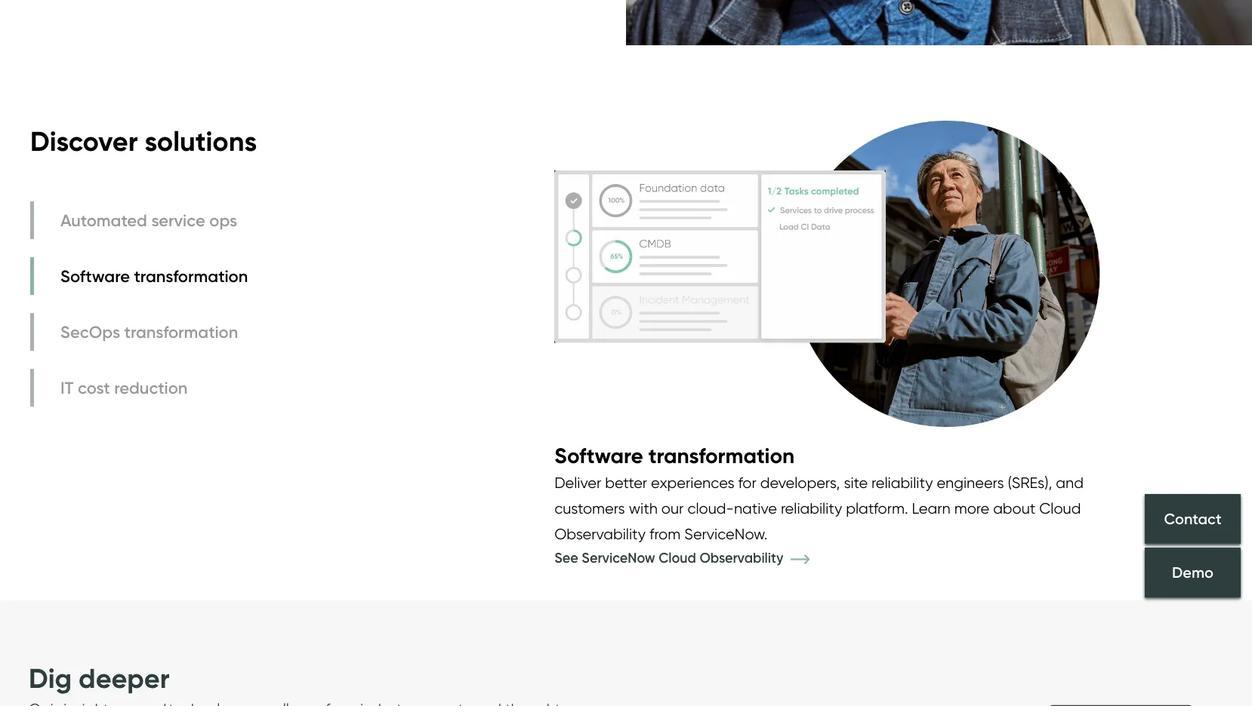 Task type: locate. For each thing, give the bounding box(es) containing it.
from
[[650, 525, 681, 543]]

transformation inside software transformation link
[[134, 266, 248, 286]]

1 horizontal spatial cloud
[[1040, 500, 1081, 518]]

observability inside software transformation deliver better experiences for developers, site reliability engineers (sres), and customers with our cloud-native reliability platform. learn more about cloud observability from servicenow.
[[555, 525, 646, 543]]

software transformation link
[[30, 257, 252, 295]]

our
[[662, 500, 684, 518]]

see servicenow cloud observability
[[555, 550, 787, 567]]

2 vertical spatial transformation
[[649, 443, 795, 469]]

transformation up "for" at right
[[649, 443, 795, 469]]

observability down servicenow.
[[700, 550, 783, 567]]

and
[[1056, 474, 1084, 492]]

0 vertical spatial cloud
[[1040, 500, 1081, 518]]

transformation
[[134, 266, 248, 286], [124, 322, 238, 342], [649, 443, 795, 469]]

customers
[[555, 500, 625, 518]]

lead the business with software innovation image
[[555, 106, 1101, 443]]

secops
[[60, 322, 120, 342]]

1 vertical spatial transformation
[[124, 322, 238, 342]]

1 horizontal spatial reliability
[[872, 474, 933, 492]]

0 horizontal spatial cloud
[[659, 550, 696, 567]]

engineers
[[937, 474, 1004, 492]]

cloud down from
[[659, 550, 696, 567]]

transformation inside software transformation deliver better experiences for developers, site reliability engineers (sres), and customers with our cloud-native reliability platform. learn more about cloud observability from servicenow.
[[649, 443, 795, 469]]

observability down customers
[[555, 525, 646, 543]]

streamline service delivery for technology excellence image
[[0, 0, 1252, 45], [0, 0, 1252, 45]]

automated service ops link
[[30, 202, 252, 239]]

0 vertical spatial transformation
[[134, 266, 248, 286]]

1 vertical spatial software
[[555, 443, 643, 469]]

transformation for secops transformation
[[124, 322, 238, 342]]

native
[[734, 500, 777, 518]]

about
[[993, 500, 1036, 518]]

0 vertical spatial software
[[60, 266, 130, 286]]

with
[[629, 500, 658, 518]]

0 vertical spatial reliability
[[872, 474, 933, 492]]

software up deliver
[[555, 443, 643, 469]]

dig
[[29, 662, 72, 696]]

1 vertical spatial observability
[[700, 550, 783, 567]]

software inside software transformation deliver better experiences for developers, site reliability engineers (sres), and customers with our cloud-native reliability platform. learn more about cloud observability from servicenow.
[[555, 443, 643, 469]]

discover solutions
[[30, 125, 257, 158]]

software up the secops
[[60, 266, 130, 286]]

reliability down developers,
[[781, 500, 842, 518]]

software transformation deliver better experiences for developers, site reliability engineers (sres), and customers with our cloud-native reliability platform. learn more about cloud observability from servicenow.
[[555, 443, 1084, 543]]

transformation down service
[[134, 266, 248, 286]]

software
[[60, 266, 130, 286], [555, 443, 643, 469]]

cloud down and
[[1040, 500, 1081, 518]]

solutions
[[145, 125, 257, 158]]

0 horizontal spatial reliability
[[781, 500, 842, 518]]

cloud
[[1040, 500, 1081, 518], [659, 550, 696, 567]]

developers,
[[760, 474, 840, 492]]

1 vertical spatial reliability
[[781, 500, 842, 518]]

better
[[605, 474, 647, 492]]

0 horizontal spatial observability
[[555, 525, 646, 543]]

0 vertical spatial observability
[[555, 525, 646, 543]]

observability
[[555, 525, 646, 543], [700, 550, 783, 567]]

software for software transformation
[[60, 266, 130, 286]]

transformation inside secops transformation link
[[124, 322, 238, 342]]

reliability
[[872, 474, 933, 492], [781, 500, 842, 518]]

automated service ops
[[60, 210, 237, 230]]

0 horizontal spatial software
[[60, 266, 130, 286]]

transformation down 'software transformation'
[[124, 322, 238, 342]]

reliability up the platform.
[[872, 474, 933, 492]]

transformation for software transformation
[[134, 266, 248, 286]]

1 horizontal spatial software
[[555, 443, 643, 469]]

experiences
[[651, 474, 735, 492]]

go to servicenow account image
[[1211, 21, 1230, 40]]

cost
[[78, 378, 110, 398]]



Task type: describe. For each thing, give the bounding box(es) containing it.
demo
[[1172, 564, 1214, 583]]

it cost reduction
[[60, 378, 188, 398]]

secops transformation
[[60, 322, 238, 342]]

servicenow.
[[684, 525, 768, 543]]

ops
[[209, 210, 237, 230]]

it cost reduction link
[[30, 369, 252, 407]]

1 horizontal spatial observability
[[700, 550, 783, 567]]

transformation for software transformation deliver better experiences for developers, site reliability engineers (sres), and customers with our cloud-native reliability platform. learn more about cloud observability from servicenow.
[[649, 443, 795, 469]]

(sres),
[[1008, 474, 1052, 492]]

reduction
[[114, 378, 188, 398]]

see
[[555, 550, 578, 567]]

servicenow
[[582, 550, 655, 567]]

1 vertical spatial cloud
[[659, 550, 696, 567]]

deliver
[[555, 474, 601, 492]]

it
[[60, 378, 74, 398]]

demo link
[[1145, 549, 1241, 598]]

service
[[151, 210, 205, 230]]

automated
[[60, 210, 147, 230]]

software for software transformation deliver better experiences for developers, site reliability engineers (sres), and customers with our cloud-native reliability platform. learn more about cloud observability from servicenow.
[[555, 443, 643, 469]]

deeper
[[79, 662, 170, 696]]

see servicenow cloud observability link
[[555, 550, 832, 567]]

dig deeper
[[29, 662, 170, 696]]

cloud-
[[688, 500, 734, 518]]

more
[[955, 500, 990, 518]]

learn
[[912, 500, 951, 518]]

secops transformation link
[[30, 313, 252, 351]]

platform.
[[846, 500, 908, 518]]

discover
[[30, 125, 138, 158]]

contact
[[1164, 510, 1222, 528]]

cloud inside software transformation deliver better experiences for developers, site reliability engineers (sres), and customers with our cloud-native reliability platform. learn more about cloud observability from servicenow.
[[1040, 500, 1081, 518]]

contact link
[[1145, 495, 1241, 545]]

for
[[738, 474, 757, 492]]

site
[[844, 474, 868, 492]]

software transformation
[[60, 266, 248, 286]]



Task type: vqa. For each thing, say whether or not it's contained in the screenshot.
See ServiceNow Cloud Observability
yes



